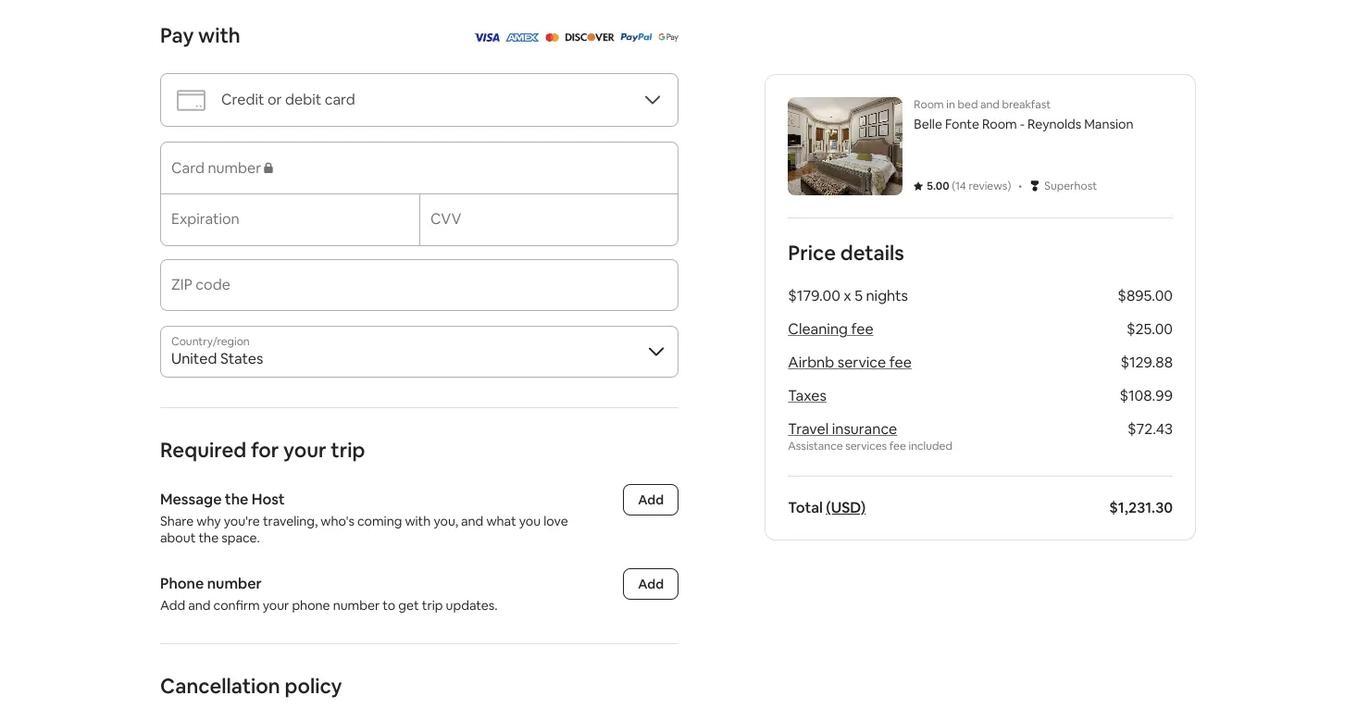 Task type: vqa. For each thing, say whether or not it's contained in the screenshot.
Room
yes



Task type: describe. For each thing, give the bounding box(es) containing it.
5.00 ( 14 reviews )
[[927, 179, 1011, 194]]

for
[[251, 437, 279, 463]]

$25.00
[[1127, 319, 1173, 339]]

coming
[[357, 513, 402, 530]]

you
[[519, 513, 541, 530]]

0 vertical spatial with
[[198, 22, 240, 48]]

$895.00
[[1118, 286, 1173, 306]]

with inside 'message the host share why you're traveling, who's coming with you, and what you love about the space.'
[[405, 513, 431, 530]]

cancellation
[[160, 673, 280, 699]]

pay
[[160, 22, 194, 48]]

pay with
[[160, 22, 240, 48]]

you,
[[434, 513, 458, 530]]

2 discover card image from the top
[[564, 33, 614, 42]]

who's
[[321, 513, 355, 530]]

$179.00 x 5 nights
[[788, 286, 908, 306]]

bed
[[958, 97, 978, 112]]

card
[[325, 90, 355, 109]]

get
[[398, 597, 419, 614]]

you're
[[224, 513, 260, 530]]

1 paypal image from the top
[[620, 27, 652, 46]]

add for phone number
[[638, 576, 664, 593]]

phone
[[292, 597, 330, 614]]

cancellation policy
[[160, 673, 342, 699]]

mansion
[[1084, 116, 1134, 132]]

•
[[1019, 176, 1022, 195]]

1 vertical spatial number
[[333, 597, 380, 614]]

reynolds
[[1028, 116, 1082, 132]]

0 vertical spatial room
[[914, 97, 944, 112]]

credit or debit card button
[[160, 73, 679, 127]]

breakfast
[[1002, 97, 1051, 112]]

fee for services
[[890, 439, 906, 454]]

united states
[[171, 349, 263, 369]]

assistance
[[788, 439, 843, 454]]

2 google pay image from the top
[[658, 33, 679, 42]]

united
[[171, 349, 217, 369]]

add button for phone number
[[623, 569, 679, 600]]

credit card image
[[176, 85, 206, 115]]

taxes
[[788, 386, 827, 406]]

(usd) button
[[826, 498, 866, 518]]

and for in
[[981, 97, 1000, 112]]

)
[[1008, 179, 1011, 194]]

phone
[[160, 574, 204, 594]]

mastercard image
[[545, 27, 559, 46]]

message the host share why you're traveling, who's coming with you, and what you love about the space.
[[160, 490, 571, 546]]

0 vertical spatial your
[[283, 437, 327, 463]]

taxes button
[[788, 386, 827, 406]]

confirm
[[213, 597, 260, 614]]

add button for message the host
[[623, 484, 679, 516]]

share
[[160, 513, 194, 530]]

message
[[160, 490, 222, 509]]

airbnb service fee button
[[788, 353, 912, 372]]

policy
[[285, 673, 342, 699]]

visa card image
[[473, 27, 500, 46]]

1 horizontal spatial room
[[982, 116, 1017, 132]]

(usd)
[[826, 498, 866, 518]]

and for number
[[188, 597, 211, 614]]

5.00
[[927, 179, 950, 194]]

travel insurance button
[[788, 419, 897, 439]]

cleaning fee
[[788, 319, 874, 339]]

why
[[197, 513, 221, 530]]

add inside phone number add and confirm your phone number to get trip updates.
[[160, 597, 185, 614]]

mastercard image
[[545, 33, 559, 42]]

updates.
[[446, 597, 498, 614]]

travel insurance
[[788, 419, 897, 439]]

$108.99
[[1120, 386, 1173, 406]]

price
[[788, 240, 836, 266]]

services
[[846, 439, 887, 454]]

$129.88
[[1121, 353, 1173, 372]]

or
[[268, 90, 282, 109]]

cleaning
[[788, 319, 848, 339]]

what
[[486, 513, 516, 530]]

$179.00
[[788, 286, 841, 306]]

superhost
[[1045, 179, 1097, 194]]

in
[[947, 97, 955, 112]]



Task type: locate. For each thing, give the bounding box(es) containing it.
reviews
[[969, 179, 1008, 194]]

None text field
[[171, 283, 668, 302]]

2 vertical spatial fee
[[890, 439, 906, 454]]

total
[[788, 498, 823, 518]]

love
[[544, 513, 568, 530]]

1 vertical spatial add button
[[623, 569, 679, 600]]

service
[[838, 353, 886, 372]]

and inside room in bed and breakfast belle fonte room - reynolds mansion
[[981, 97, 1000, 112]]

0 vertical spatial fee
[[851, 319, 874, 339]]

american express card image
[[505, 27, 539, 46]]

phone number add and confirm your phone number to get trip updates.
[[160, 574, 498, 614]]

fee right services
[[890, 439, 906, 454]]

credit or debit card
[[221, 90, 355, 109]]

total (usd)
[[788, 498, 866, 518]]

your inside phone number add and confirm your phone number to get trip updates.
[[263, 597, 289, 614]]

1 vertical spatial fee
[[890, 353, 912, 372]]

trip
[[331, 437, 365, 463], [422, 597, 443, 614]]

discover card image right mastercard image
[[564, 27, 614, 46]]

the right about
[[199, 530, 219, 546]]

price details
[[788, 240, 904, 266]]

states
[[220, 349, 263, 369]]

visa card image
[[473, 33, 500, 42]]

2 paypal image from the top
[[620, 33, 652, 42]]

1 vertical spatial your
[[263, 597, 289, 614]]

debit
[[285, 90, 321, 109]]

1 vertical spatial trip
[[422, 597, 443, 614]]

paypal image right mastercard icon
[[620, 33, 652, 42]]

0 vertical spatial number
[[207, 574, 262, 594]]

5
[[855, 286, 863, 306]]

airbnb
[[788, 353, 834, 372]]

number left to
[[333, 597, 380, 614]]

with
[[198, 22, 240, 48], [405, 513, 431, 530]]

the
[[225, 490, 248, 509], [199, 530, 219, 546]]

included
[[909, 439, 953, 454]]

space.
[[221, 530, 260, 546]]

0 horizontal spatial room
[[914, 97, 944, 112]]

and right you, at the bottom of the page
[[461, 513, 484, 530]]

and
[[981, 97, 1000, 112], [461, 513, 484, 530], [188, 597, 211, 614]]

0 vertical spatial the
[[225, 490, 248, 509]]

1 horizontal spatial trip
[[422, 597, 443, 614]]

assistance services fee included
[[788, 439, 953, 454]]

fee for service
[[890, 353, 912, 372]]

-
[[1020, 116, 1025, 132]]

number up confirm
[[207, 574, 262, 594]]

room up belle
[[914, 97, 944, 112]]

united states button
[[160, 326, 679, 378]]

0 horizontal spatial number
[[207, 574, 262, 594]]

1 horizontal spatial with
[[405, 513, 431, 530]]

2 vertical spatial add
[[160, 597, 185, 614]]

trip up 'message the host share why you're traveling, who's coming with you, and what you love about the space.'
[[331, 437, 365, 463]]

14
[[955, 179, 967, 194]]

with right the pay
[[198, 22, 240, 48]]

your
[[283, 437, 327, 463], [263, 597, 289, 614]]

1 vertical spatial with
[[405, 513, 431, 530]]

united states element
[[160, 326, 679, 378]]

0 vertical spatial add
[[638, 492, 664, 508]]

$1,231.30
[[1110, 498, 1173, 518]]

0 vertical spatial trip
[[331, 437, 365, 463]]

0 horizontal spatial the
[[199, 530, 219, 546]]

1 vertical spatial and
[[461, 513, 484, 530]]

add button
[[623, 484, 679, 516], [623, 569, 679, 600]]

1 vertical spatial the
[[199, 530, 219, 546]]

with left you, at the bottom of the page
[[405, 513, 431, 530]]

paypal image
[[620, 27, 652, 46], [620, 33, 652, 42]]

fee
[[851, 319, 874, 339], [890, 353, 912, 372], [890, 439, 906, 454]]

and right bed
[[981, 97, 1000, 112]]

credit
[[221, 90, 264, 109]]

2 vertical spatial and
[[188, 597, 211, 614]]

fee up service
[[851, 319, 874, 339]]

1 horizontal spatial and
[[461, 513, 484, 530]]

room left -
[[982, 116, 1017, 132]]

number
[[207, 574, 262, 594], [333, 597, 380, 614]]

trip right get
[[422, 597, 443, 614]]

required
[[160, 437, 247, 463]]

insurance
[[832, 419, 897, 439]]

add
[[638, 492, 664, 508], [638, 576, 664, 593], [160, 597, 185, 614]]

1 google pay image from the top
[[658, 27, 679, 46]]

discover card image right mastercard icon
[[564, 33, 614, 42]]

fee right service
[[890, 353, 912, 372]]

1 horizontal spatial number
[[333, 597, 380, 614]]

1 add button from the top
[[623, 484, 679, 516]]

room in bed and breakfast belle fonte room - reynolds mansion
[[914, 97, 1134, 132]]

room
[[914, 97, 944, 112], [982, 116, 1017, 132]]

about
[[160, 530, 196, 546]]

host
[[252, 490, 285, 509]]

airbnb service fee
[[788, 353, 912, 372]]

paypal image right mastercard image
[[620, 27, 652, 46]]

0 horizontal spatial and
[[188, 597, 211, 614]]

belle
[[914, 116, 943, 132]]

and inside 'message the host share why you're traveling, who's coming with you, and what you love about the space.'
[[461, 513, 484, 530]]

discover card image
[[564, 27, 614, 46], [564, 33, 614, 42]]

the up you're
[[225, 490, 248, 509]]

(
[[952, 179, 955, 194]]

your left phone in the bottom left of the page
[[263, 597, 289, 614]]

2 add button from the top
[[623, 569, 679, 600]]

details
[[841, 240, 904, 266]]

0 horizontal spatial trip
[[331, 437, 365, 463]]

travel
[[788, 419, 829, 439]]

x
[[844, 286, 852, 306]]

traveling,
[[263, 513, 318, 530]]

cleaning fee button
[[788, 319, 874, 339]]

required for your trip
[[160, 437, 365, 463]]

and down phone
[[188, 597, 211, 614]]

1 horizontal spatial the
[[225, 490, 248, 509]]

fonte
[[945, 116, 980, 132]]

1 vertical spatial room
[[982, 116, 1017, 132]]

1 vertical spatial add
[[638, 576, 664, 593]]

google pay image
[[658, 27, 679, 46], [658, 33, 679, 42]]

and inside phone number add and confirm your phone number to get trip updates.
[[188, 597, 211, 614]]

nights
[[866, 286, 908, 306]]

2 horizontal spatial and
[[981, 97, 1000, 112]]

1 discover card image from the top
[[564, 27, 614, 46]]

to
[[383, 597, 396, 614]]

0 vertical spatial and
[[981, 97, 1000, 112]]

0 vertical spatial add button
[[623, 484, 679, 516]]

trip inside phone number add and confirm your phone number to get trip updates.
[[422, 597, 443, 614]]

$72.43
[[1128, 419, 1173, 439]]

0 horizontal spatial with
[[198, 22, 240, 48]]

add for message the host
[[638, 492, 664, 508]]

your right for
[[283, 437, 327, 463]]

american express card image
[[505, 33, 539, 42]]



